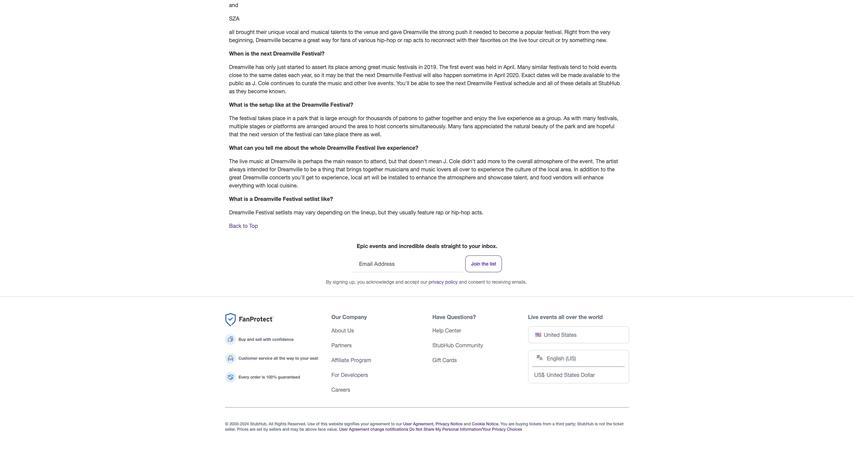 Task type: describe. For each thing, give the bounding box(es) containing it.
perhaps
[[303, 158, 323, 164]]

english (us)
[[547, 356, 576, 362]]

2 festivals from the left
[[549, 64, 569, 70]]

of up the area.
[[564, 158, 569, 164]]

the up the various
[[355, 29, 362, 35]]

event
[[460, 64, 473, 70]]

many inside the dreamville has only just started to assert its place among great music festivals in 2019. the first event was held in april. many similar festivals tend to hold events close to the same dates each year, so it may be that the next dreamville festival will also happen sometime in april 2020. exact dates will be made available to the public as j. cole continues to curate the music and other live events. you'll be able to see the next dreamville festival schedule and all of these details at stubhub as they become known.
[[517, 64, 531, 70]]

by signing up, you acknowledge and accept our privacy policy and consent to receiving emails.
[[326, 279, 527, 285]]

1 vertical spatial hop
[[461, 209, 470, 216]]

and down many
[[577, 123, 586, 129]]

is inside the live music at dreamville is perhaps the main reason to attend, but that doesn't mean j. cole didn't add more to the overall atmosphere of the event. the artist always intended for dreamville to be a thing that brings together musicians and music lovers all over to experience the culture of the local area. in addition to the great dreamville concerts you'll get to experience, local art will be installed to enhance the atmosphere and showcase talent, and food vendors will enhance everything with local cuisine.
[[298, 158, 302, 164]]

in inside the festival takes place in a park that is large enough for thousands of patrons to gather together and enjoy the live experience as a group. as with many festivals, multiple stages or platforms are arranged around the area to host concerts simultaneously. many fans appreciated the natural beauty of the park and are hopeful that the next version of the festival can take place there as well.
[[287, 115, 291, 121]]

and left enjoy
[[464, 115, 473, 121]]

2 enhance from the left
[[583, 174, 604, 180]]

what can you tell me about the whole dreamville festival live experience?
[[229, 144, 418, 151]]

are down many
[[588, 123, 595, 129]]

me
[[275, 144, 283, 151]]

united inside button
[[544, 332, 560, 338]]

about us
[[332, 328, 354, 334]]

various
[[358, 37, 376, 43]]

0 horizontal spatial agreement
[[349, 427, 369, 432]]

gather
[[425, 115, 441, 121]]

installed
[[388, 174, 408, 180]]

the down so
[[319, 80, 326, 86]]

to right more
[[502, 158, 506, 164]]

1 vertical spatial rap
[[436, 209, 444, 216]]

the left tour
[[510, 37, 518, 43]]

of right culture
[[533, 166, 537, 172]]

all inside the all brought their unique vocal and musical talents to the venue and gave dreamville the strong push it needed to become a popular festival. right from the very beginning, dreamville became a great way for fans of various hip-hop or rap acts to reconnect with their favorites on the live tour circuit or try something new.
[[229, 29, 234, 35]]

artist
[[606, 158, 618, 164]]

dreamville up setlists
[[254, 196, 281, 202]]

a inside . you are buying tickets from a third party; stubhub is not the ticket seller. prices are set by sellers and may be above face value.
[[553, 422, 555, 427]]

seller.
[[225, 427, 236, 432]]

multiple
[[229, 123, 248, 129]]

public
[[229, 80, 244, 86]]

gift cards link
[[433, 357, 457, 363]]

to right the close
[[243, 72, 248, 78]]

the right "like"
[[292, 101, 300, 108]]

and right 'vocal'
[[300, 29, 309, 35]]

live inside the all brought their unique vocal and musical talents to the venue and gave dreamville the strong push it needed to become a popular festival. right from the very beginning, dreamville became a great way for fans of various hip-hop or rap acts to reconnect with their favorites on the live tour circuit or try something new.
[[519, 37, 527, 43]]

© 2000-2024 stubhub. all rights reserved. use of this website signifies your agreement to our user agreement , privacy notice and cookie notice
[[225, 422, 498, 427]]

partners
[[332, 342, 352, 349]]

all brought their unique vocal and musical talents to the venue and gave dreamville the strong push it needed to become a popular festival. right from the very beginning, dreamville became a great way for fans of various hip-hop or rap acts to reconnect with their favorites on the live tour circuit or try something new.
[[229, 29, 610, 43]]

stubhub inside . you are buying tickets from a third party; stubhub is not the ticket seller. prices are set by sellers and may be above face value.
[[577, 422, 594, 427]]

the inside the dreamville has only just started to assert its place among great music festivals in 2019. the first event was held in april. many similar festivals tend to hold events close to the same dates each year, so it may be that the next dreamville festival will also happen sometime in april 2020. exact dates will be made available to the public as j. cole continues to curate the music and other live events. you'll be able to see the next dreamville festival schedule and all of these details at stubhub as they become known.
[[439, 64, 448, 70]]

very
[[600, 29, 610, 35]]

have
[[433, 314, 446, 320]]

to up notifications
[[391, 422, 395, 427]]

my
[[436, 427, 441, 432]]

sellers
[[269, 427, 281, 432]]

1 vertical spatial place
[[272, 115, 286, 121]]

gift
[[433, 357, 441, 363]]

0 horizontal spatial our
[[396, 422, 402, 427]]

hip- inside the all brought their unique vocal and musical talents to the venue and gave dreamville the strong push it needed to become a popular festival. right from the very beginning, dreamville became a great way for fans of various hip-hop or rap acts to reconnect with their favorites on the live tour circuit or try something new.
[[377, 37, 387, 43]]

became
[[282, 37, 302, 43]]

user agreement change notifications link
[[339, 427, 408, 432]]

experience inside the live music at dreamville is perhaps the main reason to attend, but that doesn't mean j. cole didn't add more to the overall atmosphere of the event. the artist always intended for dreamville to be a thing that brings together musicians and music lovers all over to experience the culture of the local area. in addition to the great dreamville concerts you'll get to experience, local art will be installed to enhance the atmosphere and showcase talent, and food vendors will enhance everything with local cuisine.
[[478, 166, 504, 172]]

all inside the dreamville has only just started to assert its place among great music festivals in 2019. the first event was held in april. many similar festivals tend to hold events close to the same dates each year, so it may be that the next dreamville festival will also happen sometime in april 2020. exact dates will be made available to the public as j. cole continues to curate the music and other live events. you'll be able to see the next dreamville festival schedule and all of these details at stubhub as they become known.
[[548, 80, 553, 86]]

available
[[583, 72, 604, 78]]

dreamville down me
[[271, 158, 296, 164]]

prices
[[237, 427, 249, 432]]

not
[[599, 422, 605, 427]]

to right acts
[[425, 37, 430, 43]]

great inside the all brought their unique vocal and musical talents to the venue and gave dreamville the strong push it needed to become a popular festival. right from the very beginning, dreamville became a great way for fans of various hip-hop or rap acts to reconnect with their favorites on the live tour circuit or try something new.
[[308, 37, 320, 43]]

are left the arranged
[[298, 123, 305, 129]]

language_20x20 image
[[536, 355, 543, 361]]

buying
[[516, 422, 528, 427]]

or down gave
[[397, 37, 402, 43]]

with inside the festival takes place in a park that is large enough for thousands of patrons to gather together and enjoy the live experience as a group. as with many festivals, multiple stages or platforms are arranged around the area to host concerts simultaneously. many fans appreciated the natural beauty of the park and are hopeful that the next version of the festival can take place there as well.
[[571, 115, 581, 121]]

music up events.
[[382, 64, 396, 70]]

list
[[490, 261, 496, 267]]

emails.
[[512, 279, 527, 285]]

hold
[[589, 64, 599, 70]]

or right 'feature'
[[445, 209, 450, 216]]

party;
[[566, 422, 576, 427]]

1 horizontal spatial local
[[351, 174, 362, 180]]

and left gave
[[380, 29, 389, 35]]

sometime
[[463, 72, 487, 78]]

festival up you'll
[[403, 72, 422, 78]]

experience inside the festival takes place in a park that is large enough for thousands of patrons to gather together and enjoy the live experience as a group. as with many festivals, multiple stages or platforms are arranged around the area to host concerts simultaneously. many fans appreciated the natural beauty of the park and are hopeful that the next version of the festival can take place there as well.
[[507, 115, 534, 121]]

do not share my personal information/your privacy choices button
[[408, 427, 522, 432]]

the left artist
[[596, 158, 605, 164]]

dreamville up the main
[[327, 144, 354, 151]]

the left very
[[591, 29, 599, 35]]

0 vertical spatial festival?
[[302, 50, 325, 57]]

festival down there
[[356, 144, 375, 151]]

and right policy at bottom
[[459, 279, 467, 285]]

to down didn't
[[472, 166, 476, 172]]

all right service
[[274, 356, 278, 361]]

platforms
[[273, 123, 296, 129]]

reconnect
[[431, 37, 455, 43]]

lineup,
[[361, 209, 377, 216]]

0 vertical spatial your
[[469, 243, 480, 249]]

with inside the live music at dreamville is perhaps the main reason to attend, but that doesn't mean j. cole didn't add more to the overall atmosphere of the event. the artist always intended for dreamville to be a thing that brings together musicians and music lovers all over to experience the culture of the local area. in addition to the great dreamville concerts you'll get to experience, local art will be installed to enhance the atmosphere and showcase talent, and food vendors will enhance everything with local cuisine.
[[256, 183, 266, 189]]

the down group.
[[556, 123, 563, 129]]

acknowledge
[[366, 279, 394, 285]]

dreamville down sometime
[[467, 80, 492, 86]]

live inside the live music at dreamville is perhaps the main reason to attend, but that doesn't mean j. cole didn't add more to the overall atmosphere of the event. the artist always intended for dreamville to be a thing that brings together musicians and music lovers all over to experience the culture of the local area. in addition to the great dreamville concerts you'll get to experience, local art will be installed to enhance the atmosphere and showcase talent, and food vendors will enhance everything with local cuisine.
[[240, 158, 248, 164]]

and up sza
[[229, 2, 238, 8]]

similar
[[532, 64, 548, 70]]

1 horizontal spatial festival?
[[331, 101, 353, 108]]

user agreement change notifications
[[339, 427, 408, 432]]

1 horizontal spatial hip-
[[452, 209, 461, 216]]

events for live events all over the world
[[540, 314, 557, 320]]

get
[[306, 174, 314, 180]]

they inside the dreamville has only just started to assert its place among great music festivals in 2019. the first event was held in april. many similar festivals tend to hold events close to the same dates each year, so it may be that the next dreamville festival will also happen sometime in april 2020. exact dates will be made available to the public as j. cole continues to curate the music and other live events. you'll be able to see the next dreamville festival schedule and all of these details at stubhub as they become known.
[[236, 88, 247, 94]]

event.
[[580, 158, 594, 164]]

dreamville down unique
[[256, 37, 281, 43]]

0 horizontal spatial their
[[256, 29, 267, 35]]

0 horizontal spatial on
[[344, 209, 350, 216]]

the up 'showcase'
[[506, 166, 513, 172]]

states inside button
[[561, 332, 577, 338]]

1 vertical spatial your
[[300, 356, 309, 361]]

setlist
[[304, 196, 320, 202]]

patrons
[[399, 115, 417, 121]]

as right public
[[245, 80, 251, 86]]

stubhub inside the dreamville has only just started to assert its place among great music festivals in 2019. the first event was held in april. many similar festivals tend to hold events close to the same dates each year, so it may be that the next dreamville festival will also happen sometime in april 2020. exact dates will be made available to the public as j. cole continues to curate the music and other live events. you'll be able to see the next dreamville festival schedule and all of these details at stubhub as they become known.
[[599, 80, 620, 86]]

1 vertical spatial states
[[564, 372, 580, 378]]

just
[[277, 64, 286, 70]]

to left seat on the bottom left
[[295, 356, 299, 361]]

0 horizontal spatial atmosphere
[[447, 174, 476, 180]]

as
[[564, 115, 570, 121]]

privacy policy link
[[429, 279, 458, 285]]

that inside the dreamville has only just started to assert its place among great music festivals in 2019. the first event was held in april. many similar festivals tend to hold events close to the same dates each year, so it may be that the next dreamville festival will also happen sometime in april 2020. exact dates will be made available to the public as j. cole continues to curate the music and other live events. you'll be able to see the next dreamville festival schedule and all of these details at stubhub as they become known.
[[345, 72, 354, 78]]

for developers
[[332, 372, 368, 378]]

ticket
[[613, 422, 624, 427]]

festival down april
[[494, 80, 512, 86]]

fan protect gurantee image
[[225, 313, 274, 327]]

to left the see
[[430, 80, 435, 86]]

circuit
[[540, 37, 554, 43]]

dreamville festival setlists may vary depending on the lineup, but they usually feature rap or hip-hop acts.
[[229, 209, 484, 216]]

signing
[[333, 279, 348, 285]]

from inside the all brought their unique vocal and musical talents to the venue and gave dreamville the strong push it needed to become a popular festival. right from the very beginning, dreamville became a great way for fans of various hip-hop or rap acts to reconnect with their favorites on the live tour circuit or try something new.
[[579, 29, 590, 35]]

affiliate program link
[[332, 357, 371, 363]]

next inside the festival takes place in a park that is large enough for thousands of patrons to gather together and enjoy the live experience as a group. as with many festivals, multiple stages or platforms are arranged around the area to host concerts simultaneously. many fans appreciated the natural beauty of the park and are hopeful that the next version of the festival can take place there as well.
[[249, 131, 259, 137]]

gave
[[390, 29, 402, 35]]

the up in
[[571, 158, 578, 164]]

will up able
[[423, 72, 431, 78]]

great inside the dreamville has only just started to assert its place among great music festivals in 2019. the first event was held in april. many similar festivals tend to hold events close to the same dates each year, so it may be that the next dreamville festival will also happen sometime in april 2020. exact dates will be made available to the public as j. cole continues to curate the music and other live events. you'll be able to see the next dreamville festival schedule and all of these details at stubhub as they become known.
[[368, 64, 380, 70]]

many inside the festival takes place in a park that is large enough for thousands of patrons to gather together and enjoy the live experience as a group. as with many festivals, multiple stages or platforms are arranged around the area to host concerts simultaneously. many fans appreciated the natural beauty of the park and are hopeful that the next version of the festival can take place there as well.
[[448, 123, 461, 129]]

website
[[329, 422, 343, 427]]

events inside the dreamville has only just started to assert its place among great music festivals in 2019. the first event was held in april. many similar festivals tend to hold events close to the same dates each year, so it may be that the next dreamville festival will also happen sometime in april 2020. exact dates will be made available to the public as j. cole continues to curate the music and other live events. you'll be able to see the next dreamville festival schedule and all of these details at stubhub as they become known.
[[601, 64, 617, 70]]

festival.
[[545, 29, 563, 35]]

become inside the all brought their unique vocal and musical talents to the venue and gave dreamville the strong push it needed to become a popular festival. right from the very beginning, dreamville became a great way for fans of various hip-hop or rap acts to reconnect with their favorites on the live tour circuit or try something new.
[[499, 29, 519, 35]]

agreement
[[370, 422, 390, 427]]

musicians
[[385, 166, 409, 172]]

the down has
[[250, 72, 257, 78]]

together inside the festival takes place in a park that is large enough for thousands of patrons to gather together and enjoy the live experience as a group. as with many festivals, multiple stages or platforms are arranged around the area to host concerts simultaneously. many fans appreciated the natural beauty of the park and are hopeful that the next version of the festival can take place there as well.
[[442, 115, 462, 121]]

the left overall
[[508, 158, 516, 164]]

0 horizontal spatial but
[[378, 209, 386, 216]]

what for what is the setup like at the dreamville festival?
[[229, 101, 242, 108]]

careers
[[332, 387, 350, 393]]

all up "united states"
[[559, 314, 565, 320]]

hopeful
[[597, 123, 615, 129]]

acts
[[413, 37, 423, 43]]

on inside the all brought their unique vocal and musical talents to the venue and gave dreamville the strong push it needed to become a popular festival. right from the very beginning, dreamville became a great way for fans of various hip-hop or rap acts to reconnect with their favorites on the live tour circuit or try something new.
[[502, 37, 508, 43]]

to right talents
[[348, 29, 353, 35]]

1 horizontal spatial over
[[566, 314, 577, 320]]

the left natural
[[505, 123, 512, 129]]

each
[[288, 72, 300, 78]]

cookie
[[472, 422, 485, 427]]

to right reason
[[364, 158, 369, 164]]

community
[[456, 342, 483, 349]]

what for what can you tell me about the whole dreamville festival live experience?
[[229, 144, 242, 151]]

dreamville down intended
[[243, 174, 268, 180]]

the up reconnect
[[430, 29, 438, 35]]

dreamville up back to top
[[229, 209, 254, 216]]

accept
[[405, 279, 419, 285]]

the down happen
[[446, 80, 454, 86]]

is right order
[[262, 375, 265, 380]]

first
[[450, 64, 459, 70]]

1 horizontal spatial you
[[357, 279, 365, 285]]

be right so
[[338, 72, 344, 78]]

in left 2019. at top
[[419, 64, 423, 70]]

1 horizontal spatial festival
[[295, 131, 312, 137]]

and down similar
[[537, 80, 546, 86]]

top
[[249, 223, 258, 229]]

0 horizontal spatial local
[[267, 183, 278, 189]]

buy and sell with confidence
[[239, 337, 294, 342]]

the up has
[[251, 50, 259, 57]]

live inside the festival takes place in a park that is large enough for thousands of patrons to gather together and enjoy the live experience as a group. as with many festivals, multiple stages or platforms are arranged around the area to host concerts simultaneously. many fans appreciated the natural beauty of the park and are hopeful that the next version of the festival can take place there as well.
[[498, 115, 506, 121]]

was
[[475, 64, 485, 70]]

the down artist
[[607, 166, 615, 172]]

with right sell
[[263, 337, 271, 342]]

1 horizontal spatial their
[[468, 37, 479, 43]]

music down the its
[[328, 80, 342, 86]]

musical
[[311, 29, 329, 35]]

the down platforms
[[286, 131, 294, 137]]

1 horizontal spatial your
[[361, 422, 369, 427]]

fans inside the all brought their unique vocal and musical talents to the venue and gave dreamville the strong push it needed to become a popular festival. right from the very beginning, dreamville became a great way for fans of various hip-hop or rap acts to reconnect with their favorites on the live tour circuit or try something new.
[[341, 37, 351, 43]]

these
[[561, 80, 574, 86]]

cookie notice link
[[472, 422, 498, 427]]

of left patrons
[[393, 115, 398, 121]]

dreamville up you'll
[[278, 166, 303, 172]]

that down the main
[[336, 166, 345, 172]]

strong
[[439, 29, 454, 35]]

hop inside the all brought their unique vocal and musical talents to the venue and gave dreamville the strong push it needed to become a popular festival. right from the very beginning, dreamville became a great way for fans of various hip-hop or rap acts to reconnect with their favorites on the live tour circuit or try something new.
[[387, 37, 396, 43]]

that up the arranged
[[309, 115, 319, 121]]

back
[[229, 223, 241, 229]]

all inside the live music at dreamville is perhaps the main reason to attend, but that doesn't mean j. cole didn't add more to the overall atmosphere of the event. the artist always intended for dreamville to be a thing that brings together musicians and music lovers all over to experience the culture of the local area. in addition to the great dreamville concerts you'll get to experience, local art will be installed to enhance the atmosphere and showcase talent, and food vendors will enhance everything with local cuisine.
[[453, 166, 458, 172]]

place inside the dreamville has only just started to assert its place among great music festivals in 2019. the first event was held in april. many similar festivals tend to hold events close to the same dates each year, so it may be that the next dreamville festival will also happen sometime in april 2020. exact dates will be made available to the public as j. cole continues to curate the music and other live events. you'll be able to see the next dreamville festival schedule and all of these details at stubhub as they become known.
[[335, 64, 348, 70]]

the inside the festival takes place in a park that is large enough for thousands of patrons to gather together and enjoy the live experience as a group. as with many festivals, multiple stages or platforms are arranged around the area to host concerts simultaneously. many fans appreciated the natural beauty of the park and are hopeful that the next version of the festival can take place there as well.
[[229, 115, 238, 121]]

culture
[[515, 166, 531, 172]]

1 vertical spatial at
[[286, 101, 291, 108]]

always
[[229, 166, 246, 172]]

group.
[[547, 115, 562, 121]]

2 notice from the left
[[486, 422, 498, 427]]

whole
[[310, 144, 326, 151]]

and left accept
[[396, 279, 404, 285]]

cards
[[443, 357, 457, 363]]

0 horizontal spatial privacy
[[436, 422, 450, 427]]

the up there
[[348, 123, 356, 129]]

at inside the live music at dreamville is perhaps the main reason to attend, but that doesn't mean j. cole didn't add more to the overall atmosphere of the event. the artist always intended for dreamville to be a thing that brings together musicians and music lovers all over to experience the culture of the local area. in addition to the great dreamville concerts you'll get to experience, local art will be installed to enhance the atmosphere and showcase talent, and food vendors will enhance everything with local cuisine.
[[265, 158, 270, 164]]

or inside the festival takes place in a park that is large enough for thousands of patrons to gather together and enjoy the live experience as a group. as with many festivals, multiple stages or platforms are arranged around the area to host concerts simultaneously. many fans appreciated the natural beauty of the park and are hopeful that the next version of the festival can take place there as well.
[[267, 123, 272, 129]]

but inside the live music at dreamville is perhaps the main reason to attend, but that doesn't mean j. cole didn't add more to the overall atmosphere of the event. the artist always intended for dreamville to be a thing that brings together musicians and music lovers all over to experience the culture of the local area. in addition to the great dreamville concerts you'll get to experience, local art will be installed to enhance the atmosphere and showcase talent, and food vendors will enhance everything with local cuisine.
[[389, 158, 397, 164]]

and down "doesn't"
[[410, 166, 420, 172]]

1 vertical spatial park
[[565, 123, 576, 129]]

1 vertical spatial they
[[388, 209, 398, 216]]

partners link
[[332, 342, 352, 349]]

0 vertical spatial park
[[297, 115, 308, 121]]

be down perhaps
[[310, 166, 317, 172]]

held
[[486, 64, 496, 70]]

2 horizontal spatial local
[[548, 166, 559, 172]]

2 vertical spatial place
[[335, 131, 349, 137]]

1 horizontal spatial our
[[421, 279, 428, 285]]

that up musicians
[[398, 158, 408, 164]]

1 vertical spatial way
[[286, 356, 294, 361]]

about
[[284, 144, 299, 151]]

1 festivals from the left
[[398, 64, 417, 70]]

next up only on the left
[[261, 50, 272, 57]]

a right the became
[[303, 37, 306, 43]]

the right service
[[279, 356, 285, 361]]

will down in
[[574, 174, 582, 180]]

live up the attend,
[[377, 144, 386, 151]]

and down 'add'
[[477, 174, 487, 180]]

to up simultaneously.
[[419, 115, 424, 121]]

be left able
[[411, 80, 417, 86]]

the down "multiple"
[[240, 131, 248, 137]]

and up "do not share my personal information/your privacy choices"
[[464, 422, 471, 427]]

next up other on the top of the page
[[365, 72, 375, 78]]

the up food
[[539, 166, 547, 172]]

concerts inside the live music at dreamville is perhaps the main reason to attend, but that doesn't mean j. cole didn't add more to the overall atmosphere of the event. the artist always intended for dreamville to be a thing that brings together musicians and music lovers all over to experience the culture of the local area. in addition to the great dreamville concerts you'll get to experience, local art will be installed to enhance the atmosphere and showcase talent, and food vendors will enhance everything with local cuisine.
[[269, 174, 290, 180]]



Task type: vqa. For each thing, say whether or not it's contained in the screenshot.
hip- to the left
yes



Task type: locate. For each thing, give the bounding box(es) containing it.
have questions?
[[433, 314, 476, 320]]

happen
[[444, 72, 462, 78]]

2 vertical spatial at
[[265, 158, 270, 164]]

cole inside the dreamville has only just started to assert its place among great music festivals in 2019. the first event was held in april. many similar festivals tend to hold events close to the same dates each year, so it may be that the next dreamville festival will also happen sometime in april 2020. exact dates will be made available to the public as j. cole continues to curate the music and other live events. you'll be able to see the next dreamville festival schedule and all of these details at stubhub as they become known.
[[258, 80, 269, 86]]

not
[[416, 427, 423, 432]]

showcase
[[488, 174, 512, 180]]

become inside the dreamville has only just started to assert its place among great music festivals in 2019. the first event was held in april. many similar festivals tend to hold events close to the same dates each year, so it may be that the next dreamville festival will also happen sometime in april 2020. exact dates will be made available to the public as j. cole continues to curate the music and other live events. you'll be able to see the next dreamville festival schedule and all of these details at stubhub as they become known.
[[248, 88, 268, 94]]

personal
[[442, 427, 459, 432]]

acts.
[[472, 209, 484, 216]]

1 horizontal spatial great
[[308, 37, 320, 43]]

started
[[287, 64, 304, 70]]

0 vertical spatial privacy
[[436, 422, 450, 427]]

1 vertical spatial united
[[547, 372, 563, 378]]

april
[[494, 72, 505, 78]]

1 horizontal spatial concerts
[[387, 123, 408, 129]]

your left seat on the bottom left
[[300, 356, 309, 361]]

join
[[471, 261, 480, 267]]

is inside . you are buying tickets from a third party; stubhub is not the ticket seller. prices are set by sellers and may be above face value.
[[595, 422, 598, 427]]

when is the next dreamville festival?
[[229, 50, 325, 57]]

a down everything
[[250, 196, 253, 202]]

cole inside the live music at dreamville is perhaps the main reason to attend, but that doesn't mean j. cole didn't add more to the overall atmosphere of the event. the artist always intended for dreamville to be a thing that brings together musicians and music lovers all over to experience the culture of the local area. in addition to the great dreamville concerts you'll get to experience, local art will be installed to enhance the atmosphere and showcase talent, and food vendors will enhance everything with local cuisine.
[[449, 158, 460, 164]]

place
[[335, 64, 348, 70], [272, 115, 286, 121], [335, 131, 349, 137]]

0 horizontal spatial stubhub
[[433, 342, 454, 349]]

1 vertical spatial for
[[358, 115, 365, 121]]

rap
[[404, 37, 412, 43], [436, 209, 444, 216]]

your
[[469, 243, 480, 249], [300, 356, 309, 361], [361, 422, 369, 427]]

1 vertical spatial festival
[[295, 131, 312, 137]]

are up choices
[[509, 422, 515, 427]]

privacy down .
[[492, 427, 506, 432]]

1 vertical spatial local
[[351, 174, 362, 180]]

2 vertical spatial local
[[267, 183, 278, 189]]

0 horizontal spatial great
[[229, 174, 241, 180]]

dreamville up large
[[302, 101, 329, 108]]

0 vertical spatial concerts
[[387, 123, 408, 129]]

signifies
[[344, 422, 360, 427]]

in
[[574, 166, 579, 172]]

0 vertical spatial rap
[[404, 37, 412, 43]]

of inside the all brought their unique vocal and musical talents to the venue and gave dreamville the strong push it needed to become a popular festival. right from the very beginning, dreamville became a great way for fans of various hip-hop or rap acts to reconnect with their favorites on the live tour circuit or try something new.
[[352, 37, 357, 43]]

for developers link
[[332, 372, 368, 378]]

1 vertical spatial great
[[368, 64, 380, 70]]

1 horizontal spatial rap
[[436, 209, 444, 216]]

0 vertical spatial fans
[[341, 37, 351, 43]]

popular
[[525, 29, 543, 35]]

0 vertical spatial for
[[333, 37, 339, 43]]

1 enhance from the left
[[416, 174, 437, 180]]

0 vertical spatial may
[[326, 72, 336, 78]]

.
[[498, 422, 500, 427]]

1 horizontal spatial user
[[403, 422, 412, 427]]

1 vertical spatial you
[[357, 279, 365, 285]]

may inside . you are buying tickets from a third party; stubhub is not the ticket seller. prices are set by sellers and may be above face value.
[[291, 427, 298, 432]]

is right when
[[245, 50, 250, 57]]

0 horizontal spatial concerts
[[269, 174, 290, 180]]

reason
[[346, 158, 363, 164]]

stages
[[250, 123, 266, 129]]

0 vertical spatial their
[[256, 29, 267, 35]]

tend
[[570, 64, 581, 70]]

1 horizontal spatial atmosphere
[[534, 158, 563, 164]]

0 vertical spatial great
[[308, 37, 320, 43]]

0 vertical spatial atmosphere
[[534, 158, 563, 164]]

1 vertical spatial their
[[468, 37, 479, 43]]

1 vertical spatial atmosphere
[[447, 174, 476, 180]]

0 horizontal spatial become
[[248, 88, 268, 94]]

the inside . you are buying tickets from a third party; stubhub is not the ticket seller. prices are set by sellers and may be above face value.
[[606, 422, 612, 427]]

live events all over the world
[[528, 314, 603, 320]]

0 vertical spatial but
[[389, 158, 397, 164]]

1 vertical spatial many
[[448, 123, 461, 129]]

but up musicians
[[389, 158, 397, 164]]

of left these
[[554, 80, 559, 86]]

arranged
[[307, 123, 328, 129]]

live inside the dreamville has only just started to assert its place among great music festivals in 2019. the first event was held in april. many similar festivals tend to hold events close to the same dates each year, so it may be that the next dreamville festival will also happen sometime in april 2020. exact dates will be made available to the public as j. cole continues to curate the music and other live events. you'll be able to see the next dreamville festival schedule and all of these details at stubhub as they become known.
[[368, 80, 376, 86]]

place down around
[[335, 131, 349, 137]]

festival? up enough
[[331, 101, 353, 108]]

see
[[436, 80, 445, 86]]

as down public
[[229, 88, 235, 94]]

0 horizontal spatial your
[[300, 356, 309, 361]]

0 horizontal spatial hop
[[387, 37, 396, 43]]

epic events and incredible deals straight to your inbox.
[[357, 243, 497, 249]]

to right addition
[[601, 166, 606, 172]]

it inside the dreamville has only just started to assert its place among great music festivals in 2019. the first event was held in april. many similar festivals tend to hold events close to the same dates each year, so it may be that the next dreamville festival will also happen sometime in april 2020. exact dates will be made available to the public as j. cole continues to curate the music and other live events. you'll be able to see the next dreamville festival schedule and all of these details at stubhub as they become known.
[[321, 72, 324, 78]]

by
[[326, 279, 332, 285]]

1 horizontal spatial way
[[321, 37, 331, 43]]

0 horizontal spatial rap
[[404, 37, 412, 43]]

known.
[[269, 88, 287, 94]]

1 horizontal spatial can
[[313, 131, 322, 137]]

favorites
[[480, 37, 501, 43]]

,
[[433, 422, 435, 427]]

for inside the live music at dreamville is perhaps the main reason to attend, but that doesn't mean j. cole didn't add more to the overall atmosphere of the event. the artist always intended for dreamville to be a thing that brings together musicians and music lovers all over to experience the culture of the local area. in addition to the great dreamville concerts you'll get to experience, local art will be installed to enhance the atmosphere and showcase talent, and food vendors will enhance everything with local cuisine.
[[270, 166, 276, 172]]

and inside . you are buying tickets from a third party; stubhub is not the ticket seller. prices are set by sellers and may be above face value.
[[282, 427, 289, 432]]

can inside the festival takes place in a park that is large enough for thousands of patrons to gather together and enjoy the live experience as a group. as with many festivals, multiple stages or platforms are arranged around the area to host concerts simultaneously. many fans appreciated the natural beauty of the park and are hopeful that the next version of the festival can take place there as well.
[[313, 131, 322, 137]]

1 notice from the left
[[451, 422, 463, 427]]

at up intended
[[265, 158, 270, 164]]

1 vertical spatial what
[[229, 144, 242, 151]]

area
[[357, 123, 368, 129]]

talent,
[[514, 174, 529, 180]]

0 horizontal spatial dates
[[273, 72, 287, 78]]

but
[[389, 158, 397, 164], [378, 209, 386, 216]]

2 horizontal spatial your
[[469, 243, 480, 249]]

rap inside the all brought their unique vocal and musical talents to the venue and gave dreamville the strong push it needed to become a popular festival. right from the very beginning, dreamville became a great way for fans of various hip-hop or rap acts to reconnect with their favorites on the live tour circuit or try something new.
[[404, 37, 412, 43]]

to left 'hold'
[[583, 64, 587, 70]]

and
[[229, 2, 238, 8], [300, 29, 309, 35], [380, 29, 389, 35], [344, 80, 353, 86], [537, 80, 546, 86], [464, 115, 473, 121], [577, 123, 586, 129], [410, 166, 420, 172], [477, 174, 487, 180], [530, 174, 539, 180], [388, 243, 398, 249], [396, 279, 404, 285], [459, 279, 467, 285], [247, 337, 254, 342], [464, 422, 471, 427], [282, 427, 289, 432]]

0 horizontal spatial festival
[[240, 115, 256, 121]]

1 horizontal spatial j.
[[443, 158, 448, 164]]

many up exact
[[517, 64, 531, 70]]

0 vertical spatial hip-
[[377, 37, 387, 43]]

of down group.
[[550, 123, 554, 129]]

that down among
[[345, 72, 354, 78]]

1 horizontal spatial together
[[442, 115, 462, 121]]

at
[[593, 80, 597, 86], [286, 101, 291, 108], [265, 158, 270, 164]]

the up always
[[229, 158, 238, 164]]

place right the its
[[335, 64, 348, 70]]

stubhub right party;
[[577, 422, 594, 427]]

to inside 'button'
[[243, 223, 248, 229]]

0 horizontal spatial hip-
[[377, 37, 387, 43]]

take
[[324, 131, 334, 137]]

0 horizontal spatial at
[[265, 158, 270, 164]]

festival down the arranged
[[295, 131, 312, 137]]

festivals,
[[598, 115, 619, 121]]

1 vertical spatial events
[[370, 243, 387, 249]]

our right accept
[[421, 279, 428, 285]]

festival down cuisine.
[[283, 196, 303, 202]]

fans inside the festival takes place in a park that is large enough for thousands of patrons to gather together and enjoy the live experience as a group. as with many festivals, multiple stages or platforms are arranged around the area to host concerts simultaneously. many fans appreciated the natural beauty of the park and are hopeful that the next version of the festival can take place there as well.
[[463, 123, 473, 129]]

the live music at dreamville is perhaps the main reason to attend, but that doesn't mean j. cole didn't add more to the overall atmosphere of the event. the artist always intended for dreamville to be a thing that brings together musicians and music lovers all over to experience the culture of the local area. in addition to the great dreamville concerts you'll get to experience, local art will be installed to enhance the atmosphere and showcase talent, and food vendors will enhance everything with local cuisine.
[[229, 158, 618, 189]]

is inside the festival takes place in a park that is large enough for thousands of patrons to gather together and enjoy the live experience as a group. as with many festivals, multiple stages or platforms are arranged around the area to host concerts simultaneously. many fans appreciated the natural beauty of the park and are hopeful that the next version of the festival can take place there as well.
[[320, 115, 324, 121]]

it right so
[[321, 72, 324, 78]]

0 horizontal spatial enhance
[[416, 174, 437, 180]]

1 vertical spatial agreement
[[349, 427, 369, 432]]

for inside the festival takes place in a park that is large enough for thousands of patrons to gather together and enjoy the live experience as a group. as with many festivals, multiple stages or platforms are arranged around the area to host concerts simultaneously. many fans appreciated the natural beauty of the park and are hopeful that the next version of the festival can take place there as well.
[[358, 115, 365, 121]]

also
[[432, 72, 442, 78]]

festival up "multiple"
[[240, 115, 256, 121]]

0 vertical spatial states
[[561, 332, 577, 338]]

from inside . you are buying tickets from a third party; stubhub is not the ticket seller. prices are set by sellers and may be above face value.
[[543, 422, 551, 427]]

0 vertical spatial local
[[548, 166, 559, 172]]

of inside the dreamville has only just started to assert its place among great music festivals in 2019. the first event was held in april. many similar festivals tend to hold events close to the same dates each year, so it may be that the next dreamville festival will also happen sometime in april 2020. exact dates will be made available to the public as j. cole continues to curate the music and other live events. you'll be able to see the next dreamville festival schedule and all of these details at stubhub as they become known.
[[554, 80, 559, 86]]

dreamville up acts
[[403, 29, 428, 35]]

dates
[[273, 72, 287, 78], [537, 72, 550, 78]]

or
[[397, 37, 402, 43], [556, 37, 561, 43], [267, 123, 272, 129], [445, 209, 450, 216]]

1 vertical spatial can
[[244, 144, 253, 151]]

at inside the dreamville has only just started to assert its place among great music festivals in 2019. the first event was held in april. many similar festivals tend to hold events close to the same dates each year, so it may be that the next dreamville festival will also happen sometime in april 2020. exact dates will be made available to the public as j. cole continues to curate the music and other live events. you'll be able to see the next dreamville festival schedule and all of these details at stubhub as they become known.
[[593, 80, 597, 86]]

the festival takes place in a park that is large enough for thousands of patrons to gather together and enjoy the live experience as a group. as with many festivals, multiple stages or platforms are arranged around the area to host concerts simultaneously. many fans appreciated the natural beauty of the park and are hopeful that the next version of the festival can take place there as well.
[[229, 115, 619, 137]]

will right art
[[372, 174, 379, 180]]

0 horizontal spatial they
[[236, 88, 247, 94]]

1 horizontal spatial agreement
[[413, 422, 433, 427]]

be up these
[[561, 72, 567, 78]]

dreamville up the close
[[229, 64, 254, 70]]

of down platforms
[[280, 131, 284, 137]]

2 dates from the left
[[537, 72, 550, 78]]

receiving
[[492, 279, 511, 285]]

0 vertical spatial cole
[[258, 80, 269, 86]]

0 vertical spatial united
[[544, 332, 560, 338]]

0 horizontal spatial park
[[297, 115, 308, 121]]

1 vertical spatial cole
[[449, 158, 460, 164]]

with down intended
[[256, 183, 266, 189]]

enhance down addition
[[583, 174, 604, 180]]

3 what from the top
[[229, 196, 242, 202]]

guaranteed
[[278, 375, 300, 380]]

0 horizontal spatial you
[[255, 144, 264, 151]]

us
[[347, 328, 354, 334]]

2 horizontal spatial for
[[358, 115, 365, 121]]

be inside . you are buying tickets from a third party; stubhub is not the ticket seller. prices are set by sellers and may be above face value.
[[300, 427, 304, 432]]

it inside the all brought their unique vocal and musical talents to the venue and gave dreamville the strong push it needed to become a popular festival. right from the very beginning, dreamville became a great way for fans of various hip-hop or rap acts to reconnect with their favorites on the live tour circuit or try something new.
[[469, 29, 472, 35]]

live
[[528, 314, 539, 320]]

j. down has
[[252, 80, 257, 86]]

will left made
[[552, 72, 559, 78]]

1 horizontal spatial many
[[517, 64, 531, 70]]

privacy inside button
[[492, 427, 506, 432]]

and left other on the top of the page
[[344, 80, 353, 86]]

1 horizontal spatial they
[[388, 209, 398, 216]]

of
[[352, 37, 357, 43], [554, 80, 559, 86], [393, 115, 398, 121], [550, 123, 554, 129], [280, 131, 284, 137], [564, 158, 569, 164], [533, 166, 537, 172], [316, 422, 320, 427]]

for
[[333, 37, 339, 43], [358, 115, 365, 121], [270, 166, 276, 172]]

on right favorites
[[502, 37, 508, 43]]

what down public
[[229, 101, 242, 108]]

intended
[[247, 166, 268, 172]]

atmosphere up food
[[534, 158, 563, 164]]

stubhub.
[[250, 422, 268, 427]]

the left list at the bottom of page
[[482, 261, 489, 267]]

change
[[371, 427, 384, 432]]

1 horizontal spatial experience
[[507, 115, 534, 121]]

over down didn't
[[460, 166, 470, 172]]

appreciated
[[475, 123, 503, 129]]

live right other on the top of the page
[[368, 80, 376, 86]]

share
[[424, 427, 434, 432]]

order
[[250, 375, 261, 380]]

0 horizontal spatial together
[[363, 166, 383, 172]]

other
[[354, 80, 367, 86]]

0 horizontal spatial for
[[270, 166, 276, 172]]

user
[[403, 422, 412, 427], [339, 427, 348, 432]]

1 horizontal spatial notice
[[486, 422, 498, 427]]

2 horizontal spatial events
[[601, 64, 617, 70]]

experience
[[507, 115, 534, 121], [478, 166, 504, 172]]

their
[[256, 29, 267, 35], [468, 37, 479, 43]]

sza
[[229, 15, 239, 22]]

join the list
[[471, 261, 496, 267]]

concerts inside the festival takes place in a park that is large enough for thousands of patrons to gather together and enjoy the live experience as a group. as with many festivals, multiple stages or platforms are arranged around the area to host concerts simultaneously. many fans appreciated the natural beauty of the park and are hopeful that the next version of the festival can take place there as well.
[[387, 123, 408, 129]]

1 horizontal spatial enhance
[[583, 174, 604, 180]]

tell
[[266, 144, 273, 151]]

1 what from the top
[[229, 101, 242, 108]]

that
[[345, 72, 354, 78], [309, 115, 319, 121], [229, 131, 238, 137], [398, 158, 408, 164], [336, 166, 345, 172]]

next down happen
[[456, 80, 466, 86]]

together down the attend,
[[363, 166, 383, 172]]

addition
[[580, 166, 599, 172]]

you'll
[[397, 80, 409, 86]]

affiliate program
[[332, 357, 371, 363]]

2 vertical spatial stubhub
[[577, 422, 594, 427]]

incredible
[[399, 243, 424, 249]]

for inside the all brought their unique vocal and musical talents to the venue and gave dreamville the strong push it needed to become a popular festival. right from the very beginning, dreamville became a great way for fans of various hip-hop or rap acts to reconnect with their favorites on the live tour circuit or try something new.
[[333, 37, 339, 43]]

atmosphere down didn't
[[447, 174, 476, 180]]

over inside the live music at dreamville is perhaps the main reason to attend, but that doesn't mean j. cole didn't add more to the overall atmosphere of the event. the artist always intended for dreamville to be a thing that brings together musicians and music lovers all over to experience the culture of the local area. in addition to the great dreamville concerts you'll get to experience, local art will be installed to enhance the atmosphere and showcase talent, and food vendors will enhance everything with local cuisine.
[[460, 166, 470, 172]]

0 horizontal spatial can
[[244, 144, 253, 151]]

us$ united states dollar
[[534, 372, 595, 378]]

something
[[570, 37, 595, 43]]

1 horizontal spatial privacy
[[492, 427, 506, 432]]

at down available
[[593, 80, 597, 86]]

a inside the live music at dreamville is perhaps the main reason to attend, but that doesn't mean j. cole didn't add more to the overall atmosphere of the event. the artist always intended for dreamville to be a thing that brings together musicians and music lovers all over to experience the culture of the local area. in addition to the great dreamville concerts you'll get to experience, local art will be installed to enhance the atmosphere and showcase talent, and food vendors will enhance everything with local cuisine.
[[318, 166, 321, 172]]

fans left appreciated
[[463, 123, 473, 129]]

1 vertical spatial but
[[378, 209, 386, 216]]

back to top button
[[229, 222, 258, 230]]

united down live events all over the world
[[544, 332, 560, 338]]

third
[[556, 422, 564, 427]]

may left the vary
[[294, 209, 304, 216]]

together inside the live music at dreamville is perhaps the main reason to attend, but that doesn't mean j. cole didn't add more to the overall atmosphere of the event. the artist always intended for dreamville to be a thing that brings together musicians and music lovers all over to experience the culture of the local area. in addition to the great dreamville concerts you'll get to experience, local art will be installed to enhance the atmosphere and showcase talent, and food vendors will enhance everything with local cuisine.
[[363, 166, 383, 172]]

way up "guaranteed" at the bottom left of the page
[[286, 356, 294, 361]]

is down everything
[[244, 196, 248, 202]]

to right installed
[[410, 174, 415, 180]]

j. inside the dreamville has only just started to assert its place among great music festivals in 2019. the first event was held in april. many similar festivals tend to hold events close to the same dates each year, so it may be that the next dreamville festival will also happen sometime in april 2020. exact dates will be made available to the public as j. cole continues to curate the music and other live events. you'll be able to see the next dreamville festival schedule and all of these details at stubhub as they become known.
[[252, 80, 257, 86]]

0 vertical spatial place
[[335, 64, 348, 70]]

1 vertical spatial may
[[294, 209, 304, 216]]

way inside the all brought their unique vocal and musical talents to the venue and gave dreamville the strong push it needed to become a popular festival. right from the very beginning, dreamville became a great way for fans of various hip-hop or rap acts to reconnect with their favorites on the live tour circuit or try something new.
[[321, 37, 331, 43]]

from up something
[[579, 29, 590, 35]]

0 vertical spatial way
[[321, 37, 331, 43]]

Email Address email field
[[354, 256, 463, 272]]

1 vertical spatial j.
[[443, 158, 448, 164]]

has
[[256, 64, 264, 70]]

you left tell
[[255, 144, 264, 151]]

0 horizontal spatial it
[[321, 72, 324, 78]]

1 vertical spatial user
[[339, 427, 348, 432]]

help
[[433, 328, 444, 334]]

with inside the all brought their unique vocal and musical talents to the venue and gave dreamville the strong push it needed to become a popular festival. right from the very beginning, dreamville became a great way for fans of various hip-hop or rap acts to reconnect with their favorites on the live tour circuit or try something new.
[[457, 37, 467, 43]]

local down brings
[[351, 174, 362, 180]]

local up what is a dreamville festival setlist like?
[[267, 183, 278, 189]]

it right push
[[469, 29, 472, 35]]

to right available
[[606, 72, 611, 78]]

become up setup
[[248, 88, 268, 94]]

dreamville down the became
[[273, 50, 300, 57]]

dreamville up events.
[[377, 72, 402, 78]]

program
[[351, 357, 371, 363]]

what for what is a dreamville festival setlist like?
[[229, 196, 242, 202]]

agreement up 'not'
[[413, 422, 433, 427]]

0 vertical spatial from
[[579, 29, 590, 35]]

0 vertical spatial together
[[442, 115, 462, 121]]

to right the straight at the right bottom of the page
[[462, 243, 468, 249]]

to right get
[[315, 174, 320, 180]]

festivals up you'll
[[398, 64, 417, 70]]

the inside join the list button
[[482, 261, 489, 267]]

brought
[[236, 29, 255, 35]]

to right area
[[369, 123, 374, 129]]

and left sell
[[247, 337, 254, 342]]

cole
[[258, 80, 269, 86], [449, 158, 460, 164]]

1 horizontal spatial fans
[[463, 123, 473, 129]]

exact
[[522, 72, 535, 78]]

help center link
[[433, 328, 461, 334]]

thing
[[322, 166, 334, 172]]

lovers
[[437, 166, 451, 172]]

festivals left tend
[[549, 64, 569, 70]]

is left not
[[595, 422, 598, 427]]

but right lineup,
[[378, 209, 386, 216]]

1 dates from the left
[[273, 72, 287, 78]]

j. inside the live music at dreamville is perhaps the main reason to attend, but that doesn't mean j. cole didn't add more to the overall atmosphere of the event. the artist always intended for dreamville to be a thing that brings together musicians and music lovers all over to experience the culture of the local area. in addition to the great dreamville concerts you'll get to experience, local art will be installed to enhance the atmosphere and showcase talent, and food vendors will enhance everything with local cuisine.
[[443, 158, 448, 164]]

music down mean
[[421, 166, 435, 172]]

music up intended
[[249, 158, 263, 164]]

2 what from the top
[[229, 144, 242, 151]]

the up appreciated
[[489, 115, 496, 121]]

are
[[298, 123, 305, 129], [588, 123, 595, 129], [509, 422, 515, 427], [250, 427, 256, 432]]

0 vertical spatial become
[[499, 29, 519, 35]]

be down reserved.
[[300, 427, 304, 432]]

try
[[562, 37, 568, 43]]

1 vertical spatial fans
[[463, 123, 473, 129]]

notice up personal
[[451, 422, 463, 427]]

to
[[348, 29, 353, 35], [493, 29, 498, 35], [425, 37, 430, 43], [306, 64, 310, 70], [583, 64, 587, 70], [243, 72, 248, 78], [606, 72, 611, 78], [296, 80, 301, 86], [430, 80, 435, 86], [419, 115, 424, 121], [369, 123, 374, 129], [364, 158, 369, 164], [502, 158, 506, 164], [304, 166, 309, 172], [472, 166, 476, 172], [601, 166, 606, 172], [315, 174, 320, 180], [410, 174, 415, 180], [243, 223, 248, 229], [462, 243, 468, 249], [487, 279, 491, 285], [295, 356, 299, 361], [391, 422, 395, 427]]

the up "multiple"
[[229, 115, 238, 121]]

great inside the live music at dreamville is perhaps the main reason to attend, but that doesn't mean j. cole didn't add more to the overall atmosphere of the event. the artist always intended for dreamville to be a thing that brings together musicians and music lovers all over to experience the culture of the local area. in addition to the great dreamville concerts you'll get to experience, local art will be installed to enhance the atmosphere and showcase talent, and food vendors will enhance everything with local cuisine.
[[229, 174, 241, 180]]

0 vertical spatial it
[[469, 29, 472, 35]]

over up "united states"
[[566, 314, 577, 320]]

are left set
[[250, 427, 256, 432]]

0 vertical spatial many
[[517, 64, 531, 70]]

user down website
[[339, 427, 348, 432]]

next down stages
[[249, 131, 259, 137]]

well.
[[371, 131, 382, 137]]

the right 'about' on the top
[[301, 144, 309, 151]]

events for epic events and incredible deals straight to your inbox.
[[370, 243, 387, 249]]

what down everything
[[229, 196, 242, 202]]

1 horizontal spatial become
[[499, 29, 519, 35]]

inbox.
[[482, 243, 497, 249]]

0 horizontal spatial user
[[339, 427, 348, 432]]

live
[[519, 37, 527, 43], [368, 80, 376, 86], [498, 115, 506, 121], [377, 144, 386, 151], [240, 158, 248, 164]]

2 vertical spatial great
[[229, 174, 241, 180]]

to up favorites
[[493, 29, 498, 35]]

1 horizontal spatial dates
[[537, 72, 550, 78]]

0 horizontal spatial festivals
[[398, 64, 417, 70]]

1 horizontal spatial for
[[333, 37, 339, 43]]

concerts up cuisine.
[[269, 174, 290, 180]]

festival
[[240, 115, 256, 121], [295, 131, 312, 137]]

may inside the dreamville has only just started to assert its place among great music festivals in 2019. the first event was held in april. many similar festivals tend to hold events close to the same dates each year, so it may be that the next dreamville festival will also happen sometime in april 2020. exact dates will be made available to the public as j. cole continues to curate the music and other live events. you'll be able to see the next dreamville festival schedule and all of these details at stubhub as they become known.
[[326, 72, 336, 78]]

united
[[544, 332, 560, 338], [547, 372, 563, 378]]

our up notifications
[[396, 422, 402, 427]]

1 horizontal spatial from
[[579, 29, 590, 35]]



